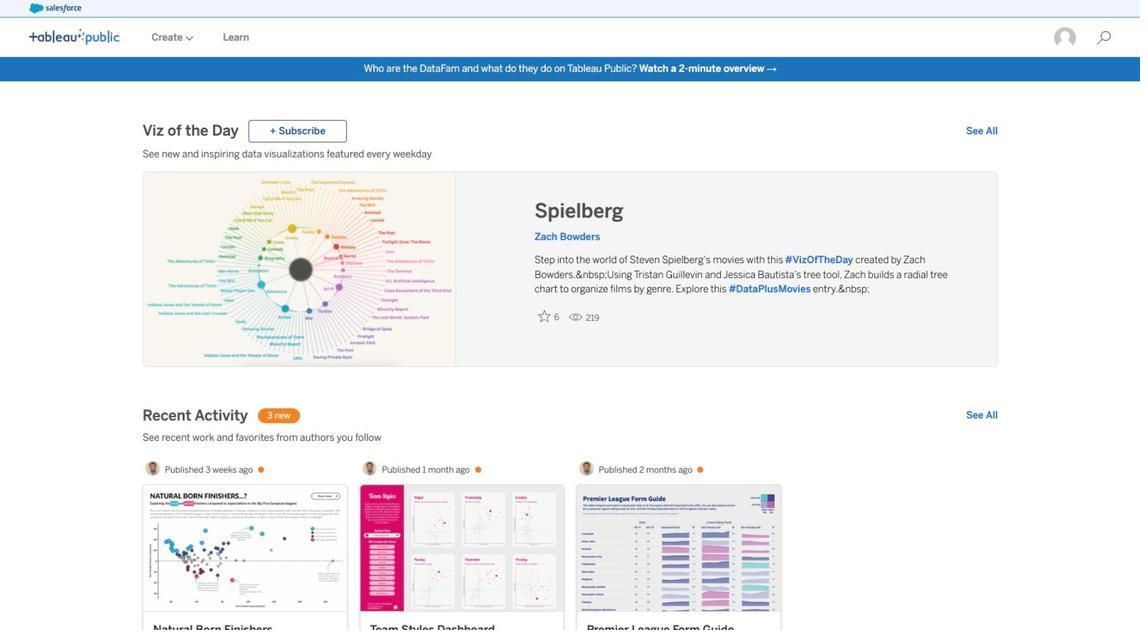 Task type: vqa. For each thing, say whether or not it's contained in the screenshot.
middle Workbook thumbnail
yes



Task type: describe. For each thing, give the bounding box(es) containing it.
see all recent activity element
[[966, 409, 998, 424]]

tableau public viz of the day image
[[143, 173, 456, 368]]

recent activity heading
[[143, 406, 248, 426]]

ben norland image for first workbook thumbnail from right
[[579, 461, 594, 476]]

go to search image
[[1082, 31, 1126, 45]]

3 workbook thumbnail image from the left
[[577, 486, 780, 612]]

1 workbook thumbnail image from the left
[[143, 486, 347, 612]]

see all viz of the day element
[[966, 124, 998, 139]]

ben norland image for 2nd workbook thumbnail from right
[[362, 461, 377, 476]]

Add Favorite button
[[535, 307, 564, 327]]

gary.orlando image
[[1054, 26, 1077, 50]]

viz of the day heading
[[143, 122, 239, 141]]

add favorite image
[[538, 311, 550, 323]]



Task type: locate. For each thing, give the bounding box(es) containing it.
2 horizontal spatial ben norland image
[[579, 461, 594, 476]]

1 ben norland image from the left
[[145, 461, 160, 476]]

logo image
[[29, 29, 120, 45]]

3 ben norland image from the left
[[579, 461, 594, 476]]

0 horizontal spatial workbook thumbnail image
[[143, 486, 347, 612]]

2 workbook thumbnail image from the left
[[360, 486, 563, 612]]

ben norland image for third workbook thumbnail from right
[[145, 461, 160, 476]]

0 horizontal spatial ben norland image
[[145, 461, 160, 476]]

1 horizontal spatial workbook thumbnail image
[[360, 486, 563, 612]]

salesforce logo image
[[29, 4, 82, 13]]

create image
[[183, 36, 194, 41]]

2 ben norland image from the left
[[362, 461, 377, 476]]

ben norland image
[[145, 461, 160, 476], [362, 461, 377, 476], [579, 461, 594, 476]]

workbook thumbnail image
[[143, 486, 347, 612], [360, 486, 563, 612], [577, 486, 780, 612]]

1 horizontal spatial ben norland image
[[362, 461, 377, 476]]

see new and inspiring data visualizations featured every weekday element
[[143, 147, 998, 162]]

see recent work and favorites from authors you follow element
[[143, 431, 998, 446]]

2 horizontal spatial workbook thumbnail image
[[577, 486, 780, 612]]



